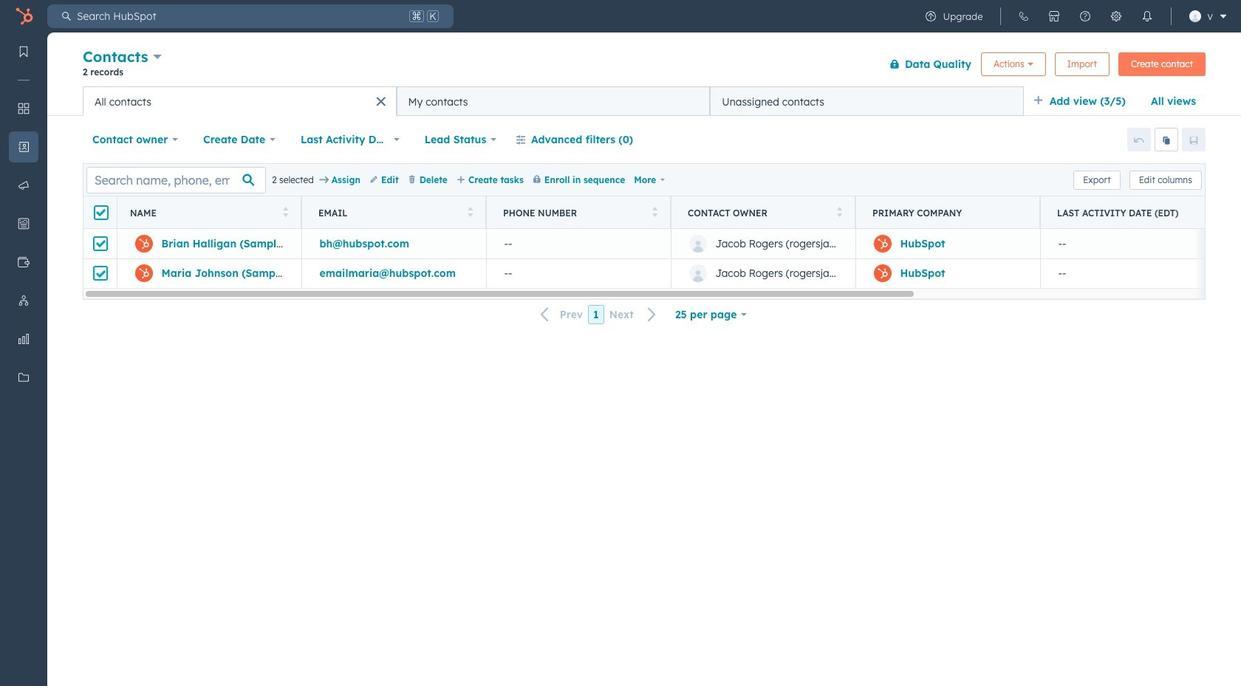 Task type: describe. For each thing, give the bounding box(es) containing it.
2 press to sort. element from the left
[[467, 207, 473, 219]]

Search name, phone, email addresses, or company search field
[[86, 167, 266, 193]]

press to sort. image for 2nd press to sort. element from left
[[467, 207, 473, 217]]

settings image
[[1111, 10, 1123, 22]]

help image
[[1080, 10, 1092, 22]]

press to sort. image for first press to sort. element from the left
[[283, 207, 288, 217]]

4 press to sort. element from the left
[[837, 207, 842, 219]]

press to sort. image
[[837, 207, 842, 217]]

1 horizontal spatial menu
[[916, 0, 1232, 33]]

jacob rogers image
[[1190, 10, 1202, 22]]



Task type: vqa. For each thing, say whether or not it's contained in the screenshot.
bottommost the Lifecycle change
no



Task type: locate. For each thing, give the bounding box(es) containing it.
marketplaces image
[[1049, 10, 1061, 22]]

banner
[[83, 45, 1206, 86]]

2 press to sort. image from the left
[[467, 207, 473, 217]]

3 press to sort. image from the left
[[652, 207, 658, 217]]

column header
[[856, 197, 1041, 229]]

notifications image
[[1142, 10, 1154, 22]]

0 horizontal spatial menu
[[0, 33, 47, 649]]

pagination navigation
[[532, 305, 666, 325]]

press to sort. image for 2nd press to sort. element from the right
[[652, 207, 658, 217]]

1 press to sort. image from the left
[[283, 207, 288, 217]]

0 horizontal spatial press to sort. image
[[283, 207, 288, 217]]

bookmarks primary navigation item image
[[18, 46, 30, 58]]

1 press to sort. element from the left
[[283, 207, 288, 219]]

menu
[[916, 0, 1232, 33], [0, 33, 47, 649]]

1 horizontal spatial press to sort. image
[[467, 207, 473, 217]]

3 press to sort. element from the left
[[652, 207, 658, 219]]

press to sort. element
[[283, 207, 288, 219], [467, 207, 473, 219], [652, 207, 658, 219], [837, 207, 842, 219]]

Search HubSpot search field
[[71, 4, 406, 28]]

2 horizontal spatial press to sort. image
[[652, 207, 658, 217]]

press to sort. image
[[283, 207, 288, 217], [467, 207, 473, 217], [652, 207, 658, 217]]



